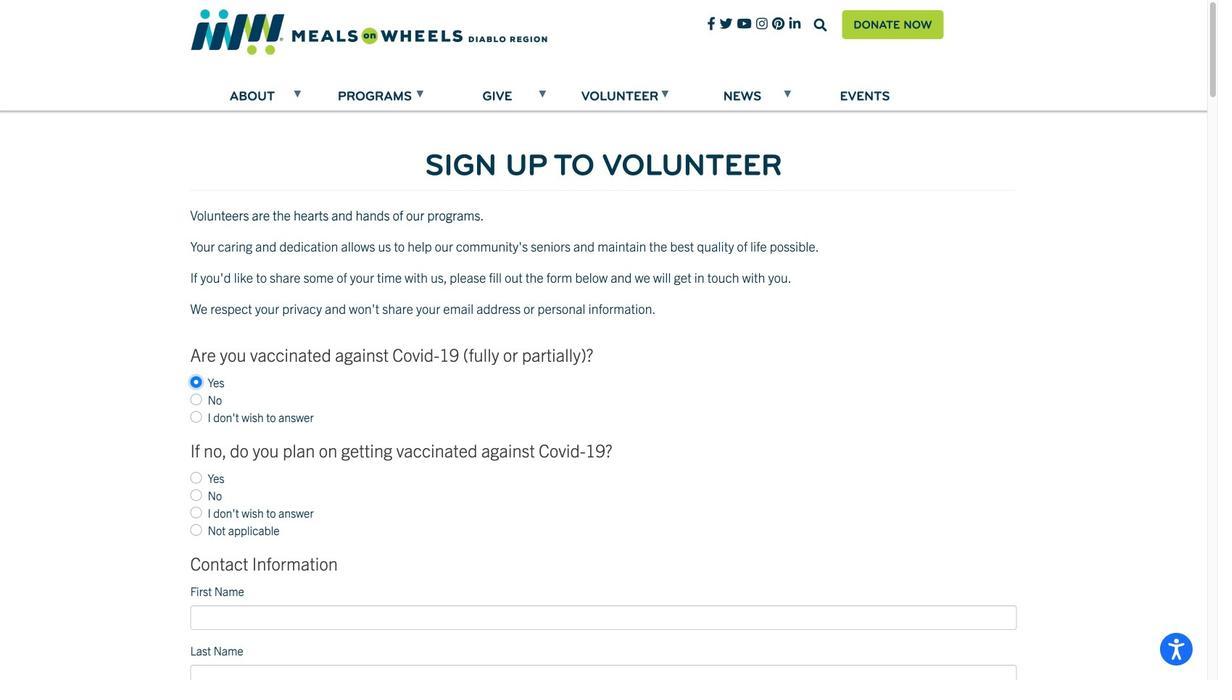 Task type: locate. For each thing, give the bounding box(es) containing it.
open accessibe: accessibility options, statement and help image
[[1169, 639, 1185, 660]]

0 vertical spatial option group
[[190, 341, 1017, 426]]

search image
[[814, 18, 827, 31]]

option group
[[190, 341, 1017, 426], [190, 437, 1017, 539]]

None text field
[[190, 606, 1017, 630], [190, 665, 1017, 680], [190, 606, 1017, 630], [190, 665, 1017, 680]]

pinterest image
[[772, 17, 785, 30]]

1 vertical spatial option group
[[190, 437, 1017, 539]]

site header banner
[[0, 0, 1208, 111]]

facebook f image
[[707, 17, 716, 30]]

youtube image
[[737, 17, 752, 30]]



Task type: describe. For each thing, give the bounding box(es) containing it.
2 option group from the top
[[190, 437, 1017, 539]]

1 option group from the top
[[190, 341, 1017, 426]]

linkedin in image
[[790, 17, 801, 30]]

instagram image
[[756, 17, 768, 30]]

twitter image
[[720, 17, 733, 30]]

home image
[[191, 9, 547, 55]]



